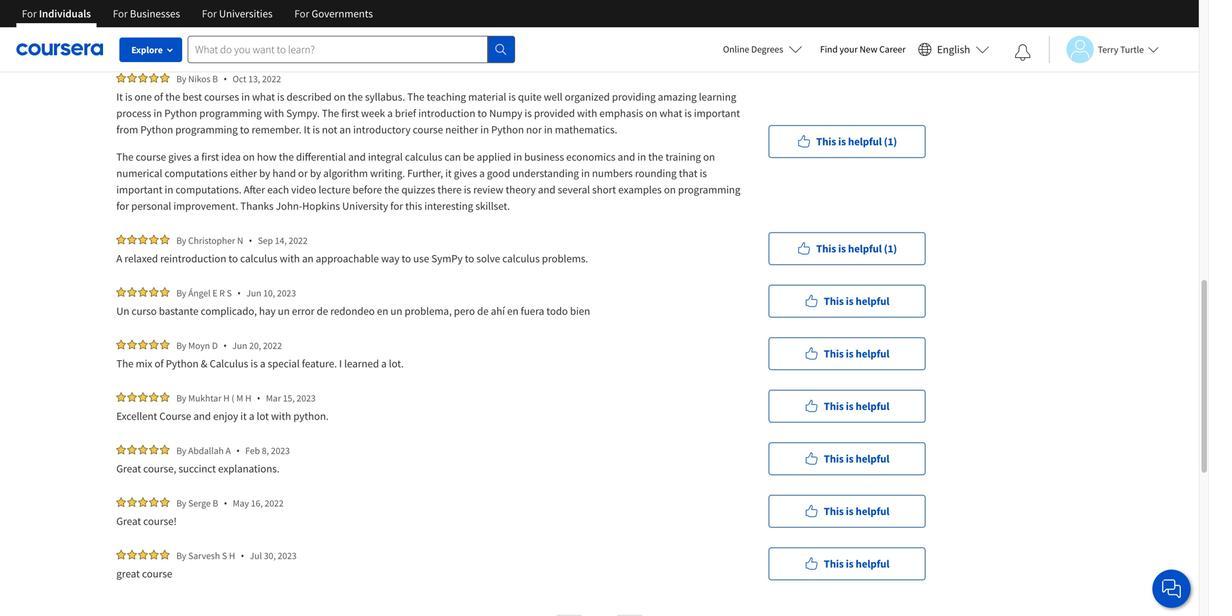 Task type: vqa. For each thing, say whether or not it's contained in the screenshot.
courses,
no



Task type: describe. For each thing, give the bounding box(es) containing it.
ahí
[[491, 304, 505, 318]]

this for the mix of python & calculus is a special feature. i learned a lot.
[[824, 347, 844, 361]]

chat with us image
[[1161, 578, 1183, 600]]

this for great course
[[824, 557, 844, 571]]

feature.
[[302, 357, 337, 371]]

to down material
[[478, 106, 487, 120]]

christopher
[[188, 234, 235, 247]]

• for by hussam a • aug 16, 2022
[[233, 3, 237, 16]]

r
[[219, 287, 225, 299]]

new
[[860, 43, 878, 55]]

python down best
[[164, 106, 197, 120]]

with up remember.
[[264, 106, 284, 120]]

this is helpful (1) for by nikos b • oct 13, 2022
[[817, 135, 897, 148]]

provided
[[534, 106, 575, 120]]

theory
[[506, 183, 536, 197]]

great course, succinct explanations.
[[116, 462, 280, 476]]

ángel
[[188, 287, 211, 299]]

this is helpful button for enjoy
[[769, 390, 926, 423]]

numpy
[[489, 106, 523, 120]]

a left few
[[175, 38, 181, 51]]

• left mar
[[257, 392, 261, 405]]

organized
[[565, 90, 610, 104]]

calculus right other
[[636, 21, 674, 35]]

are
[[408, 38, 422, 51]]

d
[[212, 340, 218, 352]]

in right neither on the top left of the page
[[481, 123, 489, 137]]

calculus down sep at the top left
[[240, 252, 278, 266]]

each
[[267, 183, 289, 197]]

helpful for great course, succinct explanations.
[[856, 452, 890, 466]]

0 horizontal spatial i
[[186, 21, 189, 35]]

2023 inside by abdallah a • feb 8, 2023
[[271, 445, 290, 457]]

this is helpful (1) button for by nikos b • oct 13, 2022
[[769, 125, 926, 158]]

this for great course!
[[824, 505, 844, 518]]

it inside the course gives a first idea on how the differential and integral calculus can be applied in business economics and in the training on numerical computations either by hand or by algorithm writing. further, it gives a good understanding in numbers rounding that is important in computations. after each video lecture before the quizzes there is review theory and several short examples on programming for personal improvement. thanks john-hopkins university for this interesting skillset.
[[445, 167, 452, 180]]

review
[[473, 183, 504, 197]]

for for universities
[[202, 7, 217, 20]]

bien
[[570, 304, 590, 318]]

curso
[[132, 304, 157, 318]]

loved
[[191, 21, 216, 35]]

30,
[[264, 550, 276, 562]]

in right the process
[[154, 106, 162, 120]]

sarvesh
[[188, 550, 220, 562]]

on down providing
[[646, 106, 658, 120]]

2 horizontal spatial i
[[405, 21, 408, 35]]

for governments
[[295, 7, 373, 20]]

the course gives a first idea on how the differential and integral calculus can be applied in business economics and in the training on numerical computations either by hand or by algorithm writing. further, it gives a good understanding in numbers rounding that is important in computations. after each video lecture before the quizzes there is review theory and several short examples on programming for personal improvement. thanks john-hopkins university for this interesting skillset.
[[116, 150, 743, 213]]

1 vertical spatial great
[[116, 567, 140, 581]]

first,
[[713, 21, 733, 35]]

on down the rounding
[[664, 183, 676, 197]]

the inside the course gives a first idea on how the differential and integral calculus can be applied in business economics and in the training on numerical computations either by hand or by algorithm writing. further, it gives a good understanding in numbers rounding that is important in computations. after each video lecture before the quizzes there is review theory and several short examples on programming for personal improvement. thanks john-hopkins university for this interesting skillset.
[[116, 150, 134, 164]]

helpful for a relaxed reintroduction to calculus with an approachable way to use sympy to solve calculus problems.
[[848, 242, 882, 256]]

a left lot
[[249, 410, 255, 423]]

to inside a great course! i loved the combination of python and calculus. i do recommend going through dr. cutrone's other calculus courses first, since there's a few discontinuities in the course flow. those who are new to calculus might struggle a bit.
[[446, 38, 455, 51]]

the left mix
[[116, 357, 134, 371]]

introduction
[[418, 106, 476, 120]]

course inside a great course! i loved the combination of python and calculus. i do recommend going through dr. cutrone's other calculus courses first, since there's a few discontinuities in the course flow. those who are new to calculus might struggle a bit.
[[299, 38, 330, 51]]

brief
[[395, 106, 416, 120]]

by sarvesh s h • jul 30, 2023
[[176, 549, 297, 562]]

by christopher n • sep 14, 2022
[[176, 234, 308, 247]]

to left use
[[402, 252, 411, 266]]

a left lot.
[[381, 357, 387, 371]]

in down oct
[[241, 90, 250, 104]]

to left solve
[[465, 252, 474, 266]]

un
[[116, 304, 129, 318]]

on right training
[[703, 150, 715, 164]]

how
[[257, 150, 277, 164]]

who
[[386, 38, 406, 51]]

calculus down going
[[458, 38, 495, 51]]

calculus right solve
[[503, 252, 540, 266]]

1 un from the left
[[278, 304, 290, 318]]

on right the described
[[334, 90, 346, 104]]

your
[[840, 43, 858, 55]]

terry turtle button
[[1049, 36, 1159, 63]]

2 de from the left
[[477, 304, 489, 318]]

2 for from the left
[[390, 199, 403, 213]]

the down 'for universities'
[[218, 21, 233, 35]]

after
[[244, 183, 265, 197]]

h right the m
[[245, 392, 251, 404]]

with down 14,
[[280, 252, 300, 266]]

hay
[[259, 304, 276, 318]]

s inside by sarvesh s h • jul 30, 2023
[[222, 550, 227, 562]]

there's
[[142, 38, 173, 51]]

in up 'personal'
[[165, 183, 173, 197]]

way
[[381, 252, 400, 266]]

one
[[135, 90, 152, 104]]

this for un curso bastante complicado, hay un error de redondeo en un problema, pero de ahí en fuera todo bien
[[824, 295, 844, 308]]

2023 inside by sarvesh s h • jul 30, 2023
[[278, 550, 297, 562]]

the up the hand
[[279, 150, 294, 164]]

the down writing.
[[384, 183, 399, 197]]

in down economics
[[581, 167, 590, 180]]

numbers
[[592, 167, 633, 180]]

mukhtar
[[188, 392, 222, 404]]

2 en from the left
[[507, 304, 519, 318]]

• for by nikos b • oct 13, 2022
[[224, 72, 227, 85]]

0 horizontal spatial it
[[116, 90, 123, 104]]

b for this is helpful
[[213, 497, 218, 510]]

(2)
[[884, 19, 897, 33]]

un curso bastante complicado, hay un error de redondeo en un problema, pero de ahí en fuera todo bien
[[116, 304, 593, 318]]

for for individuals
[[22, 7, 37, 20]]

&
[[201, 357, 208, 371]]

a great course! i loved the combination of python and calculus. i do recommend going through dr. cutrone's other calculus courses first, since there's a few discontinuities in the course flow. those who are new to calculus might struggle a bit.
[[116, 21, 735, 51]]

not
[[322, 123, 337, 137]]

to up idea
[[240, 123, 250, 137]]

by inside by nikos b • oct 13, 2022
[[176, 73, 186, 85]]

python down numpy
[[491, 123, 524, 137]]

to down n
[[229, 252, 238, 266]]

python inside a great course! i loved the combination of python and calculus. i do recommend going through dr. cutrone's other calculus courses first, since there's a few discontinuities in the course flow. those who are new to calculus might struggle a bit.
[[307, 21, 340, 35]]

a inside 'it is one of the best courses in what is described on the syllabus. the teaching material is quite well organized providing amazing learning process in python programming with sympy. the first week a brief introduction to numpy is provided with emphasis on what is important from python programming to remember. it is not an introductory course neither in python nor in mathematics.'
[[387, 106, 393, 120]]

nor
[[526, 123, 542, 137]]

course down great course! on the bottom left of page
[[142, 567, 172, 581]]

complicado,
[[201, 304, 257, 318]]

0 vertical spatial gives
[[168, 150, 192, 164]]

business
[[524, 150, 564, 164]]

excellent
[[116, 410, 157, 423]]

for for businesses
[[113, 7, 128, 20]]

python down the process
[[140, 123, 173, 137]]

english button
[[913, 27, 995, 72]]

h left (
[[223, 392, 230, 404]]

0 horizontal spatial what
[[252, 90, 275, 104]]

lot.
[[389, 357, 404, 371]]

before
[[353, 183, 382, 197]]

discontinuities
[[202, 38, 269, 51]]

learning
[[699, 90, 737, 104]]

course
[[159, 410, 191, 423]]

and inside a great course! i loved the combination of python and calculus. i do recommend going through dr. cutrone's other calculus courses first, since there's a few discontinuities in the course flow. those who are new to calculus might struggle a bit.
[[342, 21, 360, 35]]

calculus.
[[362, 21, 403, 35]]

that
[[679, 167, 698, 180]]

a left relaxed
[[116, 252, 122, 266]]

university
[[342, 199, 388, 213]]

this is helpful button for explanations.
[[769, 443, 926, 475]]

by ángel e r s • jun 10, 2023
[[176, 287, 296, 300]]

bastante
[[159, 304, 199, 318]]

numerical
[[116, 167, 162, 180]]

python left '&'
[[166, 357, 199, 371]]

of inside 'it is one of the best courses in what is described on the syllabus. the teaching material is quite well organized providing amazing learning process in python programming with sympy. the first week a brief introduction to numpy is provided with emphasis on what is important from python programming to remember. it is not an introductory course neither in python nor in mathematics.'
[[154, 90, 163, 104]]

a up computations
[[194, 150, 199, 164]]

quizzes
[[402, 183, 435, 197]]

improvement.
[[174, 199, 238, 213]]

• for by abdallah a • feb 8, 2023
[[236, 444, 240, 457]]

excellent course and enjoy it a lot with python.
[[116, 410, 329, 423]]

the up not
[[322, 106, 339, 120]]

2 by from the left
[[310, 167, 321, 180]]

this is helpful for explanations.
[[824, 452, 890, 466]]

5 this is helpful button from the top
[[769, 495, 926, 528]]

this for a relaxed reintroduction to calculus with an approachable way to use sympy to solve calculus problems.
[[817, 242, 836, 256]]

sep
[[258, 234, 273, 247]]

on up either
[[243, 150, 255, 164]]

banner navigation
[[11, 0, 384, 38]]

helpful for the mix of python & calculus is a special feature. i learned a lot.
[[856, 347, 890, 361]]

this is helpful for enjoy
[[824, 400, 890, 413]]

1 en from the left
[[377, 304, 388, 318]]

great course
[[116, 567, 172, 581]]

the up week
[[348, 90, 363, 104]]

in up the rounding
[[638, 150, 646, 164]]

great inside a great course! i loved the combination of python and calculus. i do recommend going through dr. cutrone's other calculus courses first, since there's a few discontinuities in the course flow. those who are new to calculus might struggle a bit.
[[125, 21, 148, 35]]

(1) for by nikos b • oct 13, 2022
[[884, 135, 897, 148]]

integral
[[368, 150, 403, 164]]

by for course!
[[176, 4, 186, 16]]

solve
[[477, 252, 500, 266]]

calculus
[[210, 357, 248, 371]]

described
[[287, 90, 332, 104]]

businesses
[[130, 7, 180, 20]]

this is helpful button for complicado,
[[769, 285, 926, 318]]

a down 20,
[[260, 357, 266, 371]]

the mix of python & calculus is a special feature. i learned a lot.
[[116, 357, 404, 371]]

recommend
[[425, 21, 480, 35]]

courses inside 'it is one of the best courses in what is described on the syllabus. the teaching material is quite well organized providing amazing learning process in python programming with sympy. the first week a brief introduction to numpy is provided with emphasis on what is important from python programming to remember. it is not an introductory course neither in python nor in mathematics.'
[[204, 90, 239, 104]]

2022 inside by serge b • may 16, 2022
[[265, 497, 284, 510]]

and down understanding
[[538, 183, 556, 197]]

What do you want to learn? text field
[[188, 36, 488, 63]]

0 vertical spatial programming
[[199, 106, 262, 120]]

course,
[[143, 462, 176, 476]]

the up the rounding
[[648, 150, 664, 164]]

best
[[183, 90, 202, 104]]

great for great course!
[[116, 515, 141, 528]]

• for by moyn d • jun 20, 2022
[[223, 339, 227, 352]]

thanks
[[240, 199, 274, 213]]

terry
[[1098, 43, 1119, 56]]

applied
[[477, 150, 511, 164]]

by for bastante
[[176, 287, 186, 299]]

a left bit.
[[565, 38, 571, 51]]

course! inside a great course! i loved the combination of python and calculus. i do recommend going through dr. cutrone's other calculus courses first, since there's a few discontinuities in the course flow. those who are new to calculus might struggle a bit.
[[150, 21, 184, 35]]

going
[[482, 21, 508, 35]]

by for of
[[176, 340, 186, 352]]

a inside by abdallah a • feb 8, 2023
[[226, 445, 231, 457]]



Task type: locate. For each thing, give the bounding box(es) containing it.
de left ahí
[[477, 304, 489, 318]]

might
[[497, 38, 524, 51]]

great down for businesses
[[125, 21, 148, 35]]

7 by from the top
[[176, 445, 186, 457]]

helpful for great course!
[[856, 505, 890, 518]]

s inside by ángel e r s • jun 10, 2023
[[227, 287, 232, 299]]

course down introduction
[[413, 123, 443, 137]]

introductory
[[353, 123, 411, 137]]

succinct
[[179, 462, 216, 476]]

4 this is helpful from the top
[[824, 452, 890, 466]]

b inside by nikos b • oct 13, 2022
[[212, 73, 218, 85]]

programming down best
[[175, 123, 238, 137]]

filled star image
[[116, 4, 126, 14], [138, 4, 148, 14], [116, 73, 126, 83], [127, 73, 137, 83], [138, 73, 148, 83], [160, 235, 170, 244], [138, 287, 148, 297], [149, 287, 159, 297], [160, 287, 170, 297], [127, 340, 137, 349], [138, 340, 148, 349], [116, 392, 126, 402], [138, 392, 148, 402], [127, 445, 137, 455], [138, 445, 148, 455], [138, 498, 148, 507], [127, 550, 137, 560], [138, 550, 148, 560]]

• right n
[[249, 234, 252, 247]]

2022 right 20,
[[263, 340, 282, 352]]

1 this is helpful from the top
[[824, 295, 890, 308]]

be
[[463, 150, 475, 164]]

2022 inside by moyn d • jun 20, 2022
[[263, 340, 282, 352]]

coursera image
[[16, 38, 103, 60]]

0 vertical spatial first
[[341, 106, 359, 120]]

1 vertical spatial s
[[222, 550, 227, 562]]

2022 for combination
[[273, 4, 292, 16]]

helpful inside button
[[848, 19, 882, 33]]

by inside by ángel e r s • jun 10, 2023
[[176, 287, 186, 299]]

(1)
[[884, 135, 897, 148], [884, 242, 897, 256]]

differential
[[296, 150, 346, 164]]

0 horizontal spatial de
[[317, 304, 328, 318]]

0 vertical spatial great
[[125, 21, 148, 35]]

and down mukhtar
[[194, 410, 211, 423]]

writing.
[[370, 167, 405, 180]]

by for succinct
[[176, 445, 186, 457]]

jun inside by ángel e r s • jun 10, 2023
[[246, 287, 261, 299]]

dr.
[[549, 21, 561, 35]]

b
[[212, 73, 218, 85], [213, 497, 218, 510]]

well
[[544, 90, 563, 104]]

2 un from the left
[[391, 304, 403, 318]]

by for reintroduction
[[176, 234, 186, 247]]

1 vertical spatial important
[[116, 183, 163, 197]]

by inside by serge b • may 16, 2022
[[176, 497, 186, 510]]

2023 inside by ángel e r s • jun 10, 2023
[[277, 287, 296, 299]]

1 horizontal spatial de
[[477, 304, 489, 318]]

economics
[[566, 150, 616, 164]]

1 vertical spatial programming
[[175, 123, 238, 137]]

in inside a great course! i loved the combination of python and calculus. i do recommend going through dr. cutrone's other calculus courses first, since there's a few discontinuities in the course flow. those who are new to calculus might struggle a bit.
[[271, 38, 280, 51]]

with right lot
[[271, 410, 291, 423]]

this
[[817, 19, 836, 33], [817, 135, 836, 148], [817, 242, 836, 256], [824, 295, 844, 308], [824, 347, 844, 361], [824, 400, 844, 413], [824, 452, 844, 466], [824, 505, 844, 518], [824, 557, 844, 571]]

redondeo
[[330, 304, 375, 318]]

great left "course,"
[[116, 462, 141, 476]]

1 (1) from the top
[[884, 135, 897, 148]]

h
[[223, 392, 230, 404], [245, 392, 251, 404], [229, 550, 235, 562]]

by inside by christopher n • sep 14, 2022
[[176, 234, 186, 247]]

1 for from the left
[[22, 7, 37, 20]]

by right star icon
[[176, 4, 186, 16]]

0 horizontal spatial for
[[116, 199, 129, 213]]

2022 inside by nikos b • oct 13, 2022
[[262, 73, 281, 85]]

1 this is helpful (1) button from the top
[[769, 125, 926, 158]]

or
[[298, 167, 308, 180]]

jun left 20,
[[232, 340, 247, 352]]

great for great course, succinct explanations.
[[116, 462, 141, 476]]

by up reintroduction
[[176, 234, 186, 247]]

python.
[[293, 410, 329, 423]]

1 by from the left
[[259, 167, 270, 180]]

an right not
[[340, 123, 351, 137]]

for left the governments
[[295, 7, 309, 20]]

course! down "course,"
[[143, 515, 177, 528]]

important down numerical
[[116, 183, 163, 197]]

online degrees
[[723, 43, 784, 55]]

by right or
[[310, 167, 321, 180]]

by inside by hussam a • aug 16, 2022
[[176, 4, 186, 16]]

the down combination
[[282, 38, 297, 51]]

python down for governments
[[307, 21, 340, 35]]

None search field
[[188, 36, 515, 63]]

in right nor
[[544, 123, 553, 137]]

for left 'personal'
[[116, 199, 129, 213]]

1 vertical spatial b
[[213, 497, 218, 510]]

helpful for a great course! i loved the combination of python and calculus. i do recommend going through dr. cutrone's other calculus courses first, since there's a few discontinuities in the course flow. those who are new to calculus might struggle a bit.
[[848, 19, 882, 33]]

and up numbers
[[618, 150, 635, 164]]

1 de from the left
[[317, 304, 328, 318]]

16, right may
[[251, 497, 263, 510]]

by moyn d • jun 20, 2022
[[176, 339, 282, 352]]

0 vertical spatial it
[[445, 167, 452, 180]]

1 vertical spatial jun
[[232, 340, 247, 352]]

for up since
[[113, 7, 128, 20]]

1 vertical spatial this is helpful (1)
[[817, 242, 897, 256]]

this is helpful for python
[[824, 347, 890, 361]]

1 horizontal spatial first
[[341, 106, 359, 120]]

• left may
[[224, 497, 227, 510]]

1 vertical spatial gives
[[454, 167, 477, 180]]

0 vertical spatial jun
[[246, 287, 261, 299]]

2 vertical spatial of
[[155, 357, 164, 371]]

0 vertical spatial great
[[116, 462, 141, 476]]

0 horizontal spatial an
[[302, 252, 314, 266]]

important inside 'it is one of the best courses in what is described on the syllabus. the teaching material is quite well organized providing amazing learning process in python programming with sympy. the first week a brief introduction to numpy is provided with emphasis on what is important from python programming to remember. it is not an introductory course neither in python nor in mathematics.'
[[694, 106, 740, 120]]

1 vertical spatial an
[[302, 252, 314, 266]]

6 this is helpful button from the top
[[769, 548, 926, 581]]

degrees
[[752, 43, 784, 55]]

by inside by moyn d • jun 20, 2022
[[176, 340, 186, 352]]

amazing
[[658, 90, 697, 104]]

0 vertical spatial of
[[296, 21, 305, 35]]

turtle
[[1121, 43, 1144, 56]]

for left the this
[[390, 199, 403, 213]]

1 horizontal spatial courses
[[676, 21, 711, 35]]

a left brief
[[387, 106, 393, 120]]

1 horizontal spatial un
[[391, 304, 403, 318]]

by up course
[[176, 392, 186, 404]]

1 horizontal spatial gives
[[454, 167, 477, 180]]

by hussam a • aug 16, 2022
[[176, 3, 292, 16]]

by left nikos
[[176, 73, 186, 85]]

find your new career
[[820, 43, 906, 55]]

for for governments
[[295, 7, 309, 20]]

2022 for is
[[263, 340, 282, 352]]

todo
[[547, 304, 568, 318]]

first inside 'it is one of the best courses in what is described on the syllabus. the teaching material is quite well organized providing amazing learning process in python programming with sympy. the first week a brief introduction to numpy is provided with emphasis on what is important from python programming to remember. it is not an introductory course neither in python nor in mathematics.'
[[341, 106, 359, 120]]

hussam
[[188, 4, 220, 16]]

a left 'good'
[[479, 167, 485, 180]]

• for by christopher n • sep 14, 2022
[[249, 234, 252, 247]]

of inside a great course! i loved the combination of python and calculus. i do recommend going through dr. cutrone's other calculus courses first, since there's a few discontinuities in the course flow. those who are new to calculus might struggle a bit.
[[296, 21, 305, 35]]

de right error
[[317, 304, 328, 318]]

do
[[410, 21, 422, 35]]

16, for great
[[259, 4, 271, 16]]

• right the "r"
[[237, 287, 241, 300]]

find
[[820, 43, 838, 55]]

0 vertical spatial 16,
[[259, 4, 271, 16]]

in right applied
[[514, 150, 522, 164]]

5 by from the top
[[176, 340, 186, 352]]

this inside button
[[817, 19, 836, 33]]

0 horizontal spatial by
[[259, 167, 270, 180]]

1 horizontal spatial an
[[340, 123, 351, 137]]

4 for from the left
[[295, 7, 309, 20]]

an inside 'it is one of the best courses in what is described on the syllabus. the teaching material is quite well organized providing amazing learning process in python programming with sympy. the first week a brief introduction to numpy is provided with emphasis on what is important from python programming to remember. it is not an introductory course neither in python nor in mathematics.'
[[340, 123, 351, 137]]

programming inside the course gives a first idea on how the differential and integral calculus can be applied in business economics and in the training on numerical computations either by hand or by algorithm writing. further, it gives a good understanding in numbers rounding that is important in computations. after each video lecture before the quizzes there is review theory and several short examples on programming for personal improvement. thanks john-hopkins university for this interesting skillset.
[[678, 183, 741, 197]]

3 for from the left
[[202, 7, 217, 20]]

2 vertical spatial programming
[[678, 183, 741, 197]]

• left jul
[[241, 549, 244, 562]]

python
[[307, 21, 340, 35], [164, 106, 197, 120], [140, 123, 173, 137], [491, 123, 524, 137], [166, 357, 199, 371]]

(
[[232, 392, 234, 404]]

1 by from the top
[[176, 4, 186, 16]]

0 vertical spatial b
[[212, 73, 218, 85]]

0 horizontal spatial en
[[377, 304, 388, 318]]

courses inside a great course! i loved the combination of python and calculus. i do recommend going through dr. cutrone's other calculus courses first, since there's a few discontinuities in the course flow. those who are new to calculus might struggle a bit.
[[676, 21, 711, 35]]

0 horizontal spatial it
[[240, 410, 247, 423]]

find your new career link
[[814, 41, 913, 58]]

1 vertical spatial (1)
[[884, 242, 897, 256]]

2 this is helpful (1) from the top
[[817, 242, 897, 256]]

in
[[271, 38, 280, 51], [241, 90, 250, 104], [154, 106, 162, 120], [481, 123, 489, 137], [544, 123, 553, 137], [514, 150, 522, 164], [638, 150, 646, 164], [581, 167, 590, 180], [165, 183, 173, 197]]

this for great course, succinct explanations.
[[824, 452, 844, 466]]

this is helpful button for python
[[769, 338, 926, 370]]

great down great course! on the bottom left of page
[[116, 567, 140, 581]]

important down learning
[[694, 106, 740, 120]]

1 vertical spatial 16,
[[251, 497, 263, 510]]

0 vertical spatial this is helpful (1) button
[[769, 125, 926, 158]]

i
[[186, 21, 189, 35], [405, 21, 408, 35], [339, 357, 342, 371]]

it
[[116, 90, 123, 104], [304, 123, 310, 137]]

0 vertical spatial this is helpful (1)
[[817, 135, 897, 148]]

a right "hussam"
[[222, 4, 228, 16]]

i left learned
[[339, 357, 342, 371]]

universities
[[219, 7, 273, 20]]

1 for from the left
[[116, 199, 129, 213]]

0 horizontal spatial first
[[201, 150, 219, 164]]

6 this is helpful from the top
[[824, 557, 890, 571]]

1 horizontal spatial it
[[445, 167, 452, 180]]

approachable
[[316, 252, 379, 266]]

0 vertical spatial what
[[252, 90, 275, 104]]

0 horizontal spatial gives
[[168, 150, 192, 164]]

first left idea
[[201, 150, 219, 164]]

important
[[694, 106, 740, 120], [116, 183, 163, 197]]

6 by from the top
[[176, 392, 186, 404]]

it up there
[[445, 167, 452, 180]]

calculus up further,
[[405, 150, 443, 164]]

i left the loved
[[186, 21, 189, 35]]

this for a great course! i loved the combination of python and calculus. i do recommend going through dr. cutrone's other calculus courses first, since there's a few discontinuities in the course flow. those who are new to calculus might struggle a bit.
[[817, 19, 836, 33]]

course! down 'businesses'
[[150, 21, 184, 35]]

great
[[116, 462, 141, 476], [116, 515, 141, 528]]

english
[[937, 43, 971, 56]]

en right redondeo
[[377, 304, 388, 318]]

0 horizontal spatial important
[[116, 183, 163, 197]]

it up the process
[[116, 90, 123, 104]]

by nikos b • oct 13, 2022
[[176, 72, 281, 85]]

a up since
[[116, 21, 122, 35]]

what down amazing at right top
[[660, 106, 683, 120]]

gives up computations
[[168, 150, 192, 164]]

flow.
[[332, 38, 354, 51]]

a inside by hussam a • aug 16, 2022
[[222, 4, 228, 16]]

2023 right 15,
[[297, 392, 316, 404]]

en right ahí
[[507, 304, 519, 318]]

helpful for un curso bastante complicado, hay un error de redondeo en un problema, pero de ahí en fuera todo bien
[[856, 295, 890, 308]]

it down sympy.
[[304, 123, 310, 137]]

gives down be
[[454, 167, 477, 180]]

the up numerical
[[116, 150, 134, 164]]

computations
[[165, 167, 228, 180]]

5 this is helpful from the top
[[824, 505, 890, 518]]

0 horizontal spatial un
[[278, 304, 290, 318]]

online
[[723, 43, 750, 55]]

0 vertical spatial important
[[694, 106, 740, 120]]

en
[[377, 304, 388, 318], [507, 304, 519, 318]]

2022 inside by hussam a • aug 16, 2022
[[273, 4, 292, 16]]

1 vertical spatial great
[[116, 515, 141, 528]]

1 vertical spatial it
[[304, 123, 310, 137]]

0 vertical spatial an
[[340, 123, 351, 137]]

1 great from the top
[[116, 462, 141, 476]]

examples
[[619, 183, 662, 197]]

by serge b • may 16, 2022
[[176, 497, 284, 510]]

b inside by serge b • may 16, 2022
[[213, 497, 218, 510]]

this is helpful for complicado,
[[824, 295, 890, 308]]

(1) for by christopher n • sep 14, 2022
[[884, 242, 897, 256]]

i left do
[[405, 21, 408, 35]]

1 vertical spatial of
[[154, 90, 163, 104]]

1 vertical spatial courses
[[204, 90, 239, 104]]

b for this is helpful (1)
[[212, 73, 218, 85]]

2 by from the top
[[176, 73, 186, 85]]

course inside 'it is one of the best courses in what is described on the syllabus. the teaching material is quite well organized providing amazing learning process in python programming with sympy. the first week a brief introduction to numpy is provided with emphasis on what is important from python programming to remember. it is not an introductory course neither in python nor in mathematics.'
[[413, 123, 443, 137]]

computations.
[[176, 183, 242, 197]]

0 vertical spatial course!
[[150, 21, 184, 35]]

relaxed
[[125, 252, 158, 266]]

for up the loved
[[202, 7, 217, 20]]

4 this is helpful button from the top
[[769, 443, 926, 475]]

1 vertical spatial course!
[[143, 515, 177, 528]]

this is helpful (1) for by christopher n • sep 14, 2022
[[817, 242, 897, 256]]

by for and
[[176, 392, 186, 404]]

9 by from the top
[[176, 550, 186, 562]]

helpful for excellent course and enjoy it a lot with python.
[[856, 400, 890, 413]]

first left week
[[341, 106, 359, 120]]

helpful for great course
[[856, 557, 890, 571]]

1 b from the top
[[212, 73, 218, 85]]

2 this is helpful from the top
[[824, 347, 890, 361]]

1 horizontal spatial for
[[390, 199, 403, 213]]

13,
[[248, 73, 260, 85]]

1 horizontal spatial it
[[304, 123, 310, 137]]

and up algorithm
[[348, 150, 366, 164]]

e
[[213, 287, 218, 299]]

show notifications image
[[1015, 44, 1031, 61]]

1 vertical spatial this is helpful (1) button
[[769, 232, 926, 265]]

oct
[[233, 73, 246, 85]]

use
[[413, 252, 429, 266]]

great up great course
[[116, 515, 141, 528]]

learned
[[344, 357, 379, 371]]

a inside a great course! i loved the combination of python and calculus. i do recommend going through dr. cutrone's other calculus courses first, since there's a few discontinuities in the course flow. those who are new to calculus might struggle a bit.
[[116, 21, 122, 35]]

0 vertical spatial (1)
[[884, 135, 897, 148]]

mathematics.
[[555, 123, 618, 137]]

2022 inside by christopher n • sep 14, 2022
[[289, 234, 308, 247]]

short
[[592, 183, 616, 197]]

mix
[[136, 357, 152, 371]]

1 vertical spatial it
[[240, 410, 247, 423]]

16, right aug
[[259, 4, 271, 16]]

4 by from the top
[[176, 287, 186, 299]]

2022 right 14,
[[289, 234, 308, 247]]

this is helpful (1)
[[817, 135, 897, 148], [817, 242, 897, 256]]

jul
[[250, 550, 262, 562]]

1 horizontal spatial important
[[694, 106, 740, 120]]

a
[[175, 38, 181, 51], [565, 38, 571, 51], [387, 106, 393, 120], [194, 150, 199, 164], [479, 167, 485, 180], [260, 357, 266, 371], [381, 357, 387, 371], [249, 410, 255, 423]]

jun inside by moyn d • jun 20, 2022
[[232, 340, 247, 352]]

3 this is helpful button from the top
[[769, 390, 926, 423]]

1 vertical spatial what
[[660, 106, 683, 120]]

course left flow.
[[299, 38, 330, 51]]

0 vertical spatial s
[[227, 287, 232, 299]]

courses
[[676, 21, 711, 35], [204, 90, 239, 104]]

what down 13,
[[252, 90, 275, 104]]

john-
[[276, 199, 302, 213]]

further,
[[407, 167, 443, 180]]

2022 for an
[[289, 234, 308, 247]]

2022 right may
[[265, 497, 284, 510]]

2 b from the top
[[213, 497, 218, 510]]

of right combination
[[296, 21, 305, 35]]

2023 inside by mukhtar h ( m h • mar 15, 2023
[[297, 392, 316, 404]]

to
[[446, 38, 455, 51], [478, 106, 487, 120], [240, 123, 250, 137], [229, 252, 238, 266], [402, 252, 411, 266], [465, 252, 474, 266]]

0 vertical spatial courses
[[676, 21, 711, 35]]

s right sarvesh
[[222, 550, 227, 562]]

16, inside by hussam a • aug 16, 2022
[[259, 4, 271, 16]]

teaching
[[427, 90, 466, 104]]

courses left the first,
[[676, 21, 711, 35]]

calculus inside the course gives a first idea on how the differential and integral calculus can be applied in business economics and in the training on numerical computations either by hand or by algorithm writing. further, it gives a good understanding in numbers rounding that is important in computations. after each video lecture before the quizzes there is review theory and several short examples on programming for personal improvement. thanks john-hopkins university for this interesting skillset.
[[405, 150, 443, 164]]

gives
[[168, 150, 192, 164], [454, 167, 477, 180]]

by inside by abdallah a • feb 8, 2023
[[176, 445, 186, 457]]

first inside the course gives a first idea on how the differential and integral calculus can be applied in business economics and in the training on numerical computations either by hand or by algorithm writing. further, it gives a good understanding in numbers rounding that is important in computations. after each video lecture before the quizzes there is review theory and several short examples on programming for personal improvement. thanks john-hopkins university for this interesting skillset.
[[201, 150, 219, 164]]

1 this is helpful button from the top
[[769, 285, 926, 318]]

3 this is helpful from the top
[[824, 400, 890, 413]]

a relaxed reintroduction to calculus with an approachable way to use sympy to solve calculus problems.
[[116, 252, 588, 266]]

by
[[259, 167, 270, 180], [310, 167, 321, 180]]

•
[[233, 3, 237, 16], [224, 72, 227, 85], [249, 234, 252, 247], [237, 287, 241, 300], [223, 339, 227, 352], [257, 392, 261, 405], [236, 444, 240, 457], [224, 497, 227, 510], [241, 549, 244, 562]]

2 for from the left
[[113, 7, 128, 20]]

0 horizontal spatial courses
[[204, 90, 239, 104]]

b right nikos
[[212, 73, 218, 85]]

fuera
[[521, 304, 545, 318]]

1 horizontal spatial i
[[339, 357, 342, 371]]

by inside by mukhtar h ( m h • mar 15, 2023
[[176, 392, 186, 404]]

this is helpful (2) button
[[769, 10, 926, 43]]

2022 right 13,
[[262, 73, 281, 85]]

important inside the course gives a first idea on how the differential and integral calculus can be applied in business economics and in the training on numerical computations either by hand or by algorithm writing. further, it gives a good understanding in numbers rounding that is important in computations. after each video lecture before the quizzes there is review theory and several short examples on programming for personal improvement. thanks john-hopkins university for this interesting skillset.
[[116, 183, 163, 197]]

the left best
[[165, 90, 180, 104]]

1 this is helpful (1) from the top
[[817, 135, 897, 148]]

process
[[116, 106, 151, 120]]

this for excellent course and enjoy it a lot with python.
[[824, 400, 844, 413]]

3 by from the top
[[176, 234, 186, 247]]

• left oct
[[224, 72, 227, 85]]

1 vertical spatial first
[[201, 150, 219, 164]]

2 this is helpful (1) button from the top
[[769, 232, 926, 265]]

course up numerical
[[136, 150, 166, 164]]

great
[[125, 21, 148, 35], [116, 567, 140, 581]]

star image
[[160, 4, 170, 14]]

skillset.
[[476, 199, 510, 213]]

emphasis
[[600, 106, 643, 120]]

16, for course!
[[251, 497, 263, 510]]

course inside the course gives a first idea on how the differential and integral calculus can be applied in business economics and in the training on numerical computations either by hand or by algorithm writing. further, it gives a good understanding in numbers rounding that is important in computations. after each video lecture before the quizzes there is review theory and several short examples on programming for personal improvement. thanks john-hopkins university for this interesting skillset.
[[136, 150, 166, 164]]

2 this is helpful button from the top
[[769, 338, 926, 370]]

this is helpful (1) button for by christopher n • sep 14, 2022
[[769, 232, 926, 265]]

h inside by sarvesh s h • jul 30, 2023
[[229, 550, 235, 562]]

un right hay
[[278, 304, 290, 318]]

the up brief
[[407, 90, 425, 104]]

by inside by sarvesh s h • jul 30, 2023
[[176, 550, 186, 562]]

explore
[[131, 44, 163, 56]]

1 horizontal spatial what
[[660, 106, 683, 120]]

with
[[264, 106, 284, 120], [577, 106, 597, 120], [280, 252, 300, 266], [271, 410, 291, 423]]

0 vertical spatial it
[[116, 90, 123, 104]]

n
[[237, 234, 243, 247]]

struggle
[[526, 38, 563, 51]]

8 by from the top
[[176, 497, 186, 510]]

un
[[278, 304, 290, 318], [391, 304, 403, 318]]

lecture
[[319, 183, 350, 197]]

1 horizontal spatial by
[[310, 167, 321, 180]]

with down organized
[[577, 106, 597, 120]]

filled star image
[[127, 4, 137, 14], [149, 4, 159, 14], [149, 73, 159, 83], [160, 73, 170, 83], [116, 235, 126, 244], [127, 235, 137, 244], [138, 235, 148, 244], [149, 235, 159, 244], [116, 287, 126, 297], [127, 287, 137, 297], [116, 340, 126, 349], [149, 340, 159, 349], [160, 340, 170, 349], [127, 392, 137, 402], [149, 392, 159, 402], [160, 392, 170, 402], [116, 445, 126, 455], [149, 445, 159, 455], [160, 445, 170, 455], [116, 498, 126, 507], [127, 498, 137, 507], [149, 498, 159, 507], [160, 498, 170, 507], [116, 550, 126, 560], [149, 550, 159, 560], [160, 550, 170, 560]]

• for by serge b • may 16, 2022
[[224, 497, 227, 510]]

great course!
[[116, 515, 177, 528]]

16, inside by serge b • may 16, 2022
[[251, 497, 263, 510]]

1 horizontal spatial en
[[507, 304, 519, 318]]

by left moyn
[[176, 340, 186, 352]]

2022 up combination
[[273, 4, 292, 16]]

2 (1) from the top
[[884, 242, 897, 256]]

2 great from the top
[[116, 515, 141, 528]]

programming
[[199, 106, 262, 120], [175, 123, 238, 137], [678, 183, 741, 197]]



